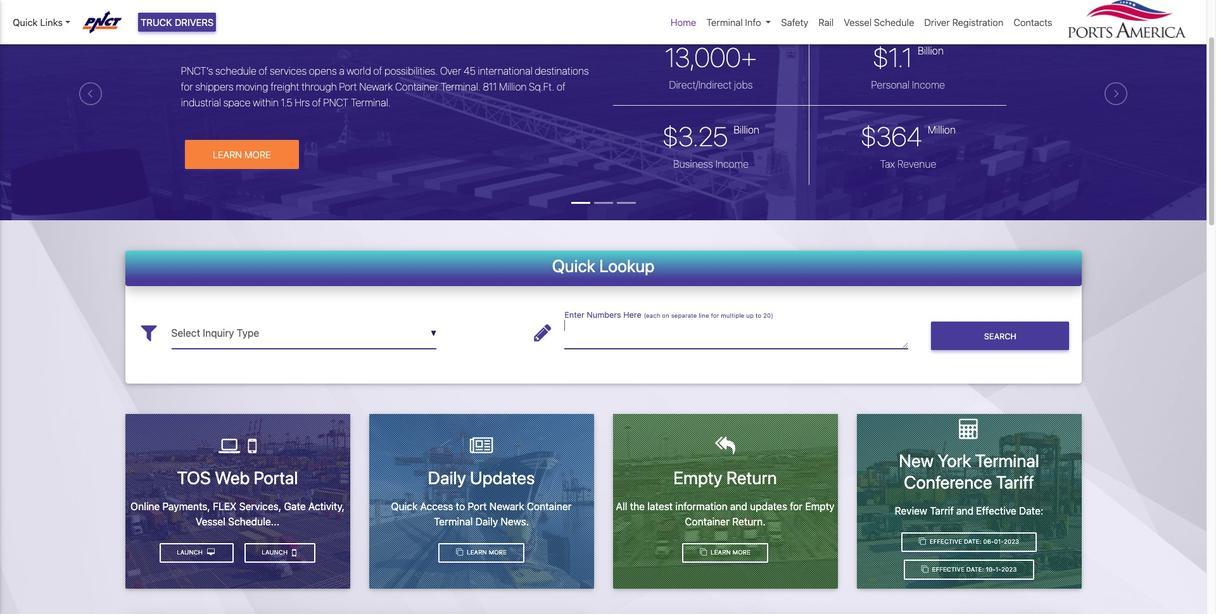 Task type: describe. For each thing, give the bounding box(es) containing it.
info
[[745, 16, 761, 28]]

0 vertical spatial daily
[[428, 468, 466, 488]]

safety
[[781, 16, 808, 28]]

web
[[215, 467, 250, 488]]

$1.1
[[873, 41, 912, 73]]

quick links
[[13, 16, 63, 28]]

effective date: 06-01-2023
[[928, 539, 1019, 546]]

all the latest information and updates for empty container return.
[[616, 501, 835, 527]]

separate
[[671, 312, 697, 319]]

pnct's schedule of services opens a world of possibilities.                                 over 45 international destinations for shippers moving freight through port newark container terminal.                                 811 million sq.ft. of industrial space within 1.5 hrs of pnct terminal.
[[181, 65, 589, 108]]

2023 for 1-
[[1002, 566, 1017, 573]]

0 vertical spatial effective
[[976, 505, 1017, 517]]

home link
[[666, 10, 701, 34]]

1.5
[[281, 97, 293, 108]]

$1.1 billion
[[873, 41, 944, 73]]

contacts
[[1014, 16, 1052, 28]]

1 horizontal spatial terminal.
[[441, 81, 481, 92]]

quick access to port newark container terminal daily news.
[[391, 501, 572, 527]]

rail link
[[814, 10, 839, 34]]

review tarrif and effective date:
[[895, 505, 1044, 517]]

1 horizontal spatial and
[[957, 505, 974, 517]]

container inside quick access to port newark container terminal daily news.
[[527, 501, 572, 512]]

launch for mobile image
[[262, 549, 289, 556]]

of down the "destinations"
[[557, 81, 566, 92]]

06-
[[983, 539, 994, 546]]

port inside pnct's schedule of services opens a world of possibilities.                                 over 45 international destinations for shippers moving freight through port newark container terminal.                                 811 million sq.ft. of industrial space within 1.5 hrs of pnct terminal.
[[339, 81, 357, 92]]

quick links link
[[13, 15, 70, 29]]

learn more inside button
[[213, 149, 271, 160]]

45
[[464, 65, 476, 77]]

links
[[40, 16, 63, 28]]

numbers
[[587, 311, 621, 320]]

shippers
[[195, 81, 234, 92]]

terminal inside quick access to port newark container terminal daily news.
[[434, 516, 473, 527]]

income for $1.1
[[912, 79, 945, 90]]

tarrif
[[930, 505, 954, 517]]

on
[[662, 312, 669, 319]]

empty return
[[674, 468, 777, 488]]

of right world
[[373, 65, 382, 77]]

container inside pnct's schedule of services opens a world of possibilities.                                 over 45 international destinations for shippers moving freight through port newark container terminal.                                 811 million sq.ft. of industrial space within 1.5 hrs of pnct terminal.
[[395, 81, 439, 92]]

revenue
[[898, 158, 936, 170]]

$364
[[861, 120, 922, 152]]

empty inside all the latest information and updates for empty container return.
[[805, 501, 835, 512]]

for inside the enter numbers here (each on separate line for multiple up to 20)
[[711, 312, 719, 319]]

quick for quick lookup
[[552, 256, 595, 276]]

conference
[[904, 472, 992, 493]]

online payments, flex services, gate activity, vessel schedule...
[[130, 501, 345, 527]]

new
[[899, 451, 934, 471]]

million inside $364 million
[[928, 124, 956, 135]]

home
[[671, 16, 696, 28]]

services
[[270, 65, 307, 77]]

line
[[699, 312, 709, 319]]

1 horizontal spatial terminal
[[707, 16, 743, 28]]

personal income
[[871, 79, 945, 90]]

quick for quick access to port newark container terminal daily news.
[[391, 501, 418, 512]]

registration
[[952, 16, 1004, 28]]

driver
[[924, 16, 950, 28]]

tariff
[[996, 472, 1034, 493]]

10-
[[986, 566, 996, 573]]

engine
[[280, 11, 346, 38]]

services,
[[239, 501, 281, 512]]

portal
[[254, 467, 298, 488]]

effective date: 10-1-2023
[[931, 566, 1017, 573]]

daily inside quick access to port newark container terminal daily news.
[[475, 516, 498, 527]]

flex
[[213, 501, 237, 512]]

return.
[[732, 516, 766, 527]]

up
[[746, 312, 754, 319]]

pnct's
[[181, 65, 213, 77]]

quick for quick links
[[13, 16, 38, 28]]

for inside all the latest information and updates for empty container return.
[[790, 501, 803, 512]]

desktop image
[[207, 549, 215, 556]]

new york terminal conference tariff
[[899, 451, 1039, 493]]

international
[[478, 65, 533, 77]]

industrial
[[181, 97, 221, 108]]

date: for 1-
[[967, 566, 984, 573]]

learn more for empty return
[[709, 549, 751, 556]]

world
[[347, 65, 371, 77]]

here
[[623, 311, 642, 320]]

tax revenue
[[880, 158, 936, 170]]

through
[[302, 81, 337, 92]]

newark inside quick access to port newark container terminal daily news.
[[490, 501, 524, 512]]

of up moving
[[259, 65, 268, 77]]

vessel inside the online payments, flex services, gate activity, vessel schedule...
[[196, 516, 226, 527]]

sq.ft.
[[529, 81, 554, 92]]

and inside all the latest information and updates for empty container return.
[[730, 501, 747, 512]]

multiple
[[721, 312, 745, 319]]

driver registration link
[[919, 10, 1009, 34]]

vessel inside 'link'
[[844, 16, 872, 28]]

811
[[483, 81, 497, 92]]

clone image for empty
[[700, 549, 707, 556]]

learn more link for return
[[682, 543, 768, 563]]

the
[[630, 501, 645, 512]]

$364 million
[[861, 120, 956, 152]]

truck drivers link
[[138, 13, 216, 32]]

more inside button
[[245, 149, 271, 160]]

over
[[440, 65, 461, 77]]

a
[[339, 65, 344, 77]]

enter numbers here (each on separate line for multiple up to 20)
[[565, 311, 773, 320]]

learn more link for updates
[[439, 543, 524, 563]]

contacts link
[[1009, 10, 1058, 34]]

income for $3.25
[[716, 158, 749, 170]]

tos
[[177, 467, 211, 488]]

business
[[673, 158, 713, 170]]

container inside all the latest information and updates for empty container return.
[[685, 516, 730, 527]]



Task type: vqa. For each thing, say whether or not it's contained in the screenshot.
All
yes



Task type: locate. For each thing, give the bounding box(es) containing it.
updates
[[750, 501, 787, 512]]

economic engine
[[181, 11, 346, 38]]

0 vertical spatial port
[[339, 81, 357, 92]]

launch link down schedule...
[[244, 543, 316, 563]]

1 horizontal spatial daily
[[475, 516, 498, 527]]

2 vertical spatial for
[[790, 501, 803, 512]]

1 horizontal spatial container
[[527, 501, 572, 512]]

0 horizontal spatial for
[[181, 81, 193, 92]]

1 vertical spatial million
[[928, 124, 956, 135]]

1 horizontal spatial learn more
[[465, 549, 507, 556]]

1 vertical spatial port
[[468, 501, 487, 512]]

learn more
[[213, 149, 271, 160], [465, 549, 507, 556], [709, 549, 751, 556]]

activity,
[[308, 501, 345, 512]]

$3.25 billion
[[663, 120, 759, 152]]

1 horizontal spatial income
[[912, 79, 945, 90]]

1 horizontal spatial launch link
[[244, 543, 316, 563]]

learn more down quick access to port newark container terminal daily news.
[[465, 549, 507, 556]]

terminal up tariff
[[975, 451, 1039, 471]]

1 horizontal spatial learn
[[467, 549, 487, 556]]

2 learn more link from the left
[[682, 543, 768, 563]]

0 horizontal spatial more
[[245, 149, 271, 160]]

1 horizontal spatial million
[[928, 124, 956, 135]]

clone image for effective date: 06-01-2023
[[919, 538, 926, 546]]

tos web portal
[[177, 467, 298, 488]]

date: inside effective date: 06-01-2023 link
[[964, 539, 982, 546]]

clone image
[[919, 538, 926, 546], [922, 566, 929, 573]]

2023 for 01-
[[1004, 539, 1019, 546]]

0 vertical spatial 2023
[[1004, 539, 1019, 546]]

1 vertical spatial daily
[[475, 516, 498, 527]]

0 horizontal spatial to
[[456, 501, 465, 512]]

2 launch link from the left
[[159, 543, 234, 563]]

2 vertical spatial terminal
[[434, 516, 473, 527]]

information
[[676, 501, 728, 512]]

quick left access
[[391, 501, 418, 512]]

quick up enter
[[552, 256, 595, 276]]

2 horizontal spatial terminal
[[975, 451, 1039, 471]]

and up return.
[[730, 501, 747, 512]]

1 vertical spatial newark
[[490, 501, 524, 512]]

learn down "space"
[[213, 149, 242, 160]]

million inside pnct's schedule of services opens a world of possibilities.                                 over 45 international destinations for shippers moving freight through port newark container terminal.                                 811 million sq.ft. of industrial space within 1.5 hrs of pnct terminal.
[[499, 81, 527, 92]]

clone image left effective date: 10-1-2023
[[922, 566, 929, 573]]

container down information
[[685, 516, 730, 527]]

2 horizontal spatial learn more
[[709, 549, 751, 556]]

moving
[[236, 81, 268, 92]]

learn for daily
[[467, 549, 487, 556]]

income down '$3.25 billion'
[[716, 158, 749, 170]]

1 horizontal spatial port
[[468, 501, 487, 512]]

1 horizontal spatial quick
[[391, 501, 418, 512]]

date: down tariff
[[1019, 505, 1044, 517]]

date: inside effective date: 10-1-2023 link
[[967, 566, 984, 573]]

freight
[[271, 81, 299, 92]]

effective for effective date: 06-01-2023
[[930, 539, 962, 546]]

2 clone image from the left
[[700, 549, 707, 556]]

truck
[[141, 16, 172, 28]]

effective down effective date: 06-01-2023 link
[[932, 566, 965, 573]]

schedule...
[[228, 516, 279, 527]]

launch left mobile image
[[262, 549, 289, 556]]

0 horizontal spatial learn more
[[213, 149, 271, 160]]

1 learn more link from the left
[[439, 543, 524, 563]]

million up revenue
[[928, 124, 956, 135]]

clone image inside effective date: 06-01-2023 link
[[919, 538, 926, 546]]

20)
[[763, 312, 773, 319]]

0 horizontal spatial launch link
[[159, 543, 234, 563]]

online
[[130, 501, 160, 512]]

1 horizontal spatial empty
[[805, 501, 835, 512]]

2 launch from the left
[[177, 549, 205, 556]]

1 vertical spatial vessel
[[196, 516, 226, 527]]

2 horizontal spatial container
[[685, 516, 730, 527]]

0 horizontal spatial learn
[[213, 149, 242, 160]]

0 vertical spatial date:
[[1019, 505, 1044, 517]]

1 horizontal spatial billion
[[918, 45, 944, 56]]

billion down driver
[[918, 45, 944, 56]]

billion for $1.1
[[918, 45, 944, 56]]

newark inside pnct's schedule of services opens a world of possibilities.                                 over 45 international destinations for shippers moving freight through port newark container terminal.                                 811 million sq.ft. of industrial space within 1.5 hrs of pnct terminal.
[[359, 81, 393, 92]]

0 horizontal spatial newark
[[359, 81, 393, 92]]

1 horizontal spatial clone image
[[700, 549, 707, 556]]

date: left '06-'
[[964, 539, 982, 546]]

0 horizontal spatial terminal.
[[351, 97, 391, 108]]

terminal. down world
[[351, 97, 391, 108]]

learn down all the latest information and updates for empty container return.
[[711, 549, 731, 556]]

clone image for daily
[[456, 549, 463, 556]]

million down international
[[499, 81, 527, 92]]

effective for effective date: 10-1-2023
[[932, 566, 965, 573]]

to
[[756, 312, 762, 319], [456, 501, 465, 512]]

income down $1.1 billion
[[912, 79, 945, 90]]

empty up information
[[674, 468, 723, 488]]

more for daily updates
[[489, 549, 507, 556]]

pnct
[[323, 97, 349, 108]]

0 vertical spatial quick
[[13, 16, 38, 28]]

effective down tarrif
[[930, 539, 962, 546]]

port
[[339, 81, 357, 92], [468, 501, 487, 512]]

tax
[[880, 158, 895, 170]]

newark up news.
[[490, 501, 524, 512]]

container down possibilities.
[[395, 81, 439, 92]]

and
[[730, 501, 747, 512], [957, 505, 974, 517]]

launch link down 'payments,'
[[159, 543, 234, 563]]

1 vertical spatial for
[[711, 312, 719, 319]]

personal
[[871, 79, 910, 90]]

hrs
[[295, 97, 310, 108]]

learn more for daily updates
[[465, 549, 507, 556]]

learn for empty
[[711, 549, 731, 556]]

1-
[[996, 566, 1002, 573]]

0 horizontal spatial and
[[730, 501, 747, 512]]

port inside quick access to port newark container terminal daily news.
[[468, 501, 487, 512]]

1 vertical spatial billion
[[734, 124, 759, 135]]

1 launch link from the left
[[244, 543, 316, 563]]

search
[[984, 332, 1017, 341]]

1 vertical spatial container
[[527, 501, 572, 512]]

1 horizontal spatial to
[[756, 312, 762, 319]]

0 horizontal spatial container
[[395, 81, 439, 92]]

for inside pnct's schedule of services opens a world of possibilities.                                 over 45 international destinations for shippers moving freight through port newark container terminal.                                 811 million sq.ft. of industrial space within 1.5 hrs of pnct terminal.
[[181, 81, 193, 92]]

clone image for effective date: 10-1-2023
[[922, 566, 929, 573]]

payments,
[[162, 501, 210, 512]]

gate
[[284, 501, 306, 512]]

1 horizontal spatial launch
[[262, 549, 289, 556]]

1 vertical spatial quick
[[552, 256, 595, 276]]

york
[[938, 451, 971, 471]]

clone image down review
[[919, 538, 926, 546]]

0 horizontal spatial million
[[499, 81, 527, 92]]

2 vertical spatial effective
[[932, 566, 965, 573]]

terminal left info
[[707, 16, 743, 28]]

vessel
[[844, 16, 872, 28], [196, 516, 226, 527]]

to inside quick access to port newark container terminal daily news.
[[456, 501, 465, 512]]

0 vertical spatial billion
[[918, 45, 944, 56]]

daily updates
[[428, 468, 535, 488]]

learn more link down all the latest information and updates for empty container return.
[[682, 543, 768, 563]]

to inside the enter numbers here (each on separate line for multiple up to 20)
[[756, 312, 762, 319]]

1 launch from the left
[[262, 549, 289, 556]]

2 horizontal spatial more
[[733, 549, 751, 556]]

None text field
[[565, 318, 908, 349]]

and right tarrif
[[957, 505, 974, 517]]

0 vertical spatial terminal
[[707, 16, 743, 28]]

1 vertical spatial 2023
[[1002, 566, 1017, 573]]

0 horizontal spatial empty
[[674, 468, 723, 488]]

empty right updates
[[805, 501, 835, 512]]

0 horizontal spatial vessel
[[196, 516, 226, 527]]

0 horizontal spatial clone image
[[456, 549, 463, 556]]

welcome to port newmark container terminal image
[[0, 0, 1207, 291]]

2023 right '06-'
[[1004, 539, 1019, 546]]

review
[[895, 505, 927, 517]]

enter
[[565, 311, 585, 320]]

0 horizontal spatial daily
[[428, 468, 466, 488]]

clone image
[[456, 549, 463, 556], [700, 549, 707, 556]]

effective
[[976, 505, 1017, 517], [930, 539, 962, 546], [932, 566, 965, 573]]

access
[[420, 501, 453, 512]]

None text field
[[171, 318, 437, 349]]

to right access
[[456, 501, 465, 512]]

1 vertical spatial income
[[716, 158, 749, 170]]

space
[[223, 97, 251, 108]]

1 vertical spatial to
[[456, 501, 465, 512]]

2 vertical spatial date:
[[967, 566, 984, 573]]

13,000+ direct/indirect jobs
[[665, 41, 757, 90]]

0 vertical spatial newark
[[359, 81, 393, 92]]

▼
[[431, 329, 437, 338]]

launch for desktop 'image'
[[177, 549, 205, 556]]

2023 right 10-
[[1002, 566, 1017, 573]]

2 horizontal spatial for
[[790, 501, 803, 512]]

13,000+
[[665, 41, 757, 73]]

1 clone image from the left
[[456, 549, 463, 556]]

0 horizontal spatial learn more link
[[439, 543, 524, 563]]

quick
[[13, 16, 38, 28], [552, 256, 595, 276], [391, 501, 418, 512]]

updates
[[470, 468, 535, 488]]

0 horizontal spatial billion
[[734, 124, 759, 135]]

1 horizontal spatial learn more link
[[682, 543, 768, 563]]

terminal down access
[[434, 516, 473, 527]]

learn more link
[[439, 543, 524, 563], [682, 543, 768, 563]]

for down pnct's
[[181, 81, 193, 92]]

0 vertical spatial million
[[499, 81, 527, 92]]

vessel down flex
[[196, 516, 226, 527]]

daily
[[428, 468, 466, 488], [475, 516, 498, 527]]

1 vertical spatial terminal.
[[351, 97, 391, 108]]

learn down quick access to port newark container terminal daily news.
[[467, 549, 487, 556]]

1 vertical spatial empty
[[805, 501, 835, 512]]

launch
[[262, 549, 289, 556], [177, 549, 205, 556]]

clone image down quick access to port newark container terminal daily news.
[[456, 549, 463, 556]]

port down the "daily updates"
[[468, 501, 487, 512]]

vessel schedule link
[[839, 10, 919, 34]]

0 vertical spatial clone image
[[919, 538, 926, 546]]

0 vertical spatial terminal.
[[441, 81, 481, 92]]

rail
[[819, 16, 834, 28]]

to right up
[[756, 312, 762, 319]]

terminal. down "45"
[[441, 81, 481, 92]]

billion for $3.25
[[734, 124, 759, 135]]

(each
[[644, 312, 660, 319]]

destinations
[[535, 65, 589, 77]]

1 vertical spatial terminal
[[975, 451, 1039, 471]]

million
[[499, 81, 527, 92], [928, 124, 956, 135]]

of right hrs
[[312, 97, 321, 108]]

0 vertical spatial empty
[[674, 468, 723, 488]]

daily left news.
[[475, 516, 498, 527]]

learn more button
[[185, 140, 299, 169]]

billion inside $1.1 billion
[[918, 45, 944, 56]]

0 horizontal spatial terminal
[[434, 516, 473, 527]]

0 vertical spatial vessel
[[844, 16, 872, 28]]

1 horizontal spatial more
[[489, 549, 507, 556]]

latest
[[648, 501, 673, 512]]

newark down world
[[359, 81, 393, 92]]

terminal inside new york terminal conference tariff
[[975, 451, 1039, 471]]

effective date: 10-1-2023 link
[[904, 560, 1034, 580]]

effective up 01-
[[976, 505, 1017, 517]]

opens
[[309, 65, 337, 77]]

2 horizontal spatial quick
[[552, 256, 595, 276]]

billion inside '$3.25 billion'
[[734, 124, 759, 135]]

0 horizontal spatial launch
[[177, 549, 205, 556]]

terminal info
[[707, 16, 761, 28]]

possibilities.
[[385, 65, 438, 77]]

launch left desktop 'image'
[[177, 549, 205, 556]]

billion down jobs at the right top of page
[[734, 124, 759, 135]]

learn
[[213, 149, 242, 160], [467, 549, 487, 556], [711, 549, 731, 556]]

0 horizontal spatial income
[[716, 158, 749, 170]]

learn more link down quick access to port newark container terminal daily news.
[[439, 543, 524, 563]]

daily up access
[[428, 468, 466, 488]]

1 vertical spatial clone image
[[922, 566, 929, 573]]

clone image down all the latest information and updates for empty container return.
[[700, 549, 707, 556]]

0 vertical spatial to
[[756, 312, 762, 319]]

0 horizontal spatial port
[[339, 81, 357, 92]]

news.
[[501, 516, 529, 527]]

0 vertical spatial income
[[912, 79, 945, 90]]

container up news.
[[527, 501, 572, 512]]

2 vertical spatial quick
[[391, 501, 418, 512]]

2 vertical spatial container
[[685, 516, 730, 527]]

quick left 'links'
[[13, 16, 38, 28]]

within
[[253, 97, 279, 108]]

for right updates
[[790, 501, 803, 512]]

search button
[[931, 322, 1070, 350]]

1 vertical spatial effective
[[930, 539, 962, 546]]

more for empty return
[[733, 549, 751, 556]]

terminal info link
[[701, 10, 776, 34]]

truck drivers
[[141, 16, 214, 28]]

$3.25
[[663, 120, 728, 152]]

for right the line
[[711, 312, 719, 319]]

0 vertical spatial for
[[181, 81, 193, 92]]

return
[[726, 468, 777, 488]]

1 vertical spatial date:
[[964, 539, 982, 546]]

0 horizontal spatial quick
[[13, 16, 38, 28]]

mobile image
[[292, 548, 296, 558]]

safety link
[[776, 10, 814, 34]]

learn more down "space"
[[213, 149, 271, 160]]

quick inside quick access to port newark container terminal daily news.
[[391, 501, 418, 512]]

economic
[[181, 11, 276, 38]]

date: for 01-
[[964, 539, 982, 546]]

more down within
[[245, 149, 271, 160]]

clone image inside effective date: 10-1-2023 link
[[922, 566, 929, 573]]

01-
[[994, 539, 1004, 546]]

vessel schedule
[[844, 16, 914, 28]]

1 horizontal spatial newark
[[490, 501, 524, 512]]

more down return.
[[733, 549, 751, 556]]

1 horizontal spatial for
[[711, 312, 719, 319]]

0 vertical spatial container
[[395, 81, 439, 92]]

quick lookup
[[552, 256, 655, 276]]

2 horizontal spatial learn
[[711, 549, 731, 556]]

1 horizontal spatial vessel
[[844, 16, 872, 28]]

date: left 10-
[[967, 566, 984, 573]]

port down a
[[339, 81, 357, 92]]

learn more down return.
[[709, 549, 751, 556]]

date:
[[1019, 505, 1044, 517], [964, 539, 982, 546], [967, 566, 984, 573]]

more down news.
[[489, 549, 507, 556]]

learn inside button
[[213, 149, 242, 160]]

vessel right rail
[[844, 16, 872, 28]]



